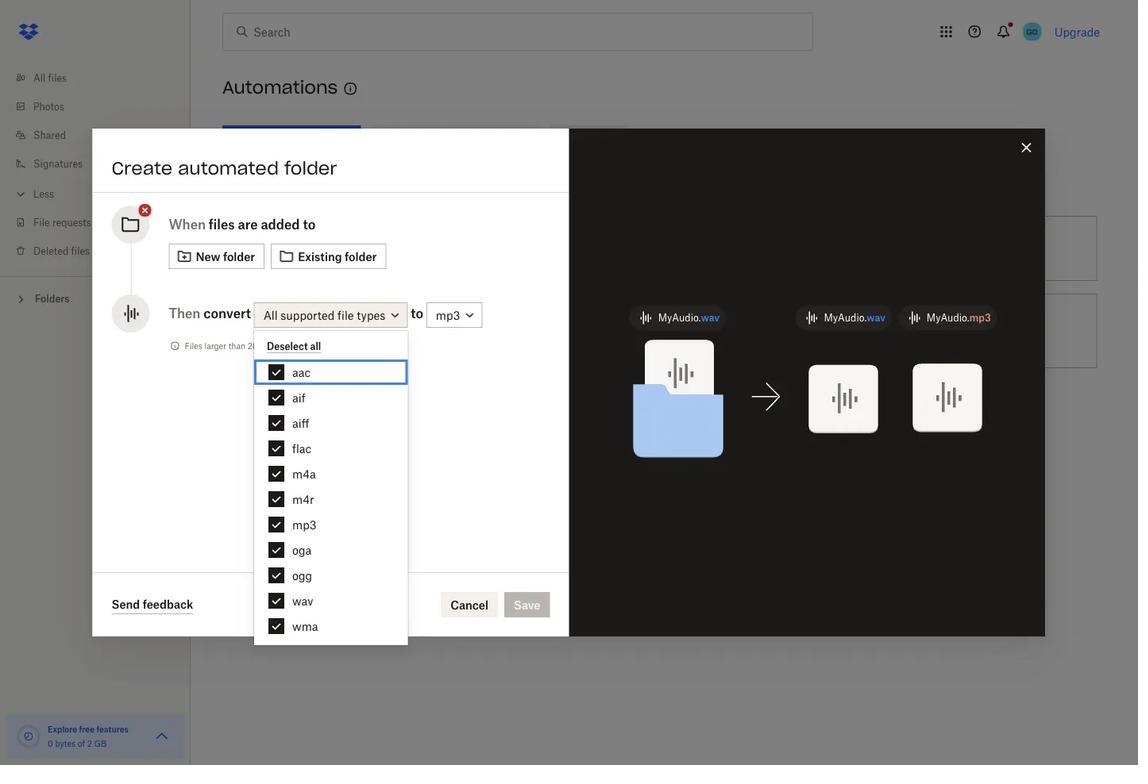 Task type: locate. For each thing, give the bounding box(es) containing it.
1 horizontal spatial an
[[330, 316, 343, 329]]

deselect all
[[267, 341, 321, 353]]

0 vertical spatial an
[[252, 178, 269, 195]]

0 vertical spatial mp3
[[970, 312, 991, 324]]

convert inside choose a file format to convert audio files to
[[410, 403, 449, 417]]

all up "files larger than 2048mb will not be converted"
[[264, 309, 278, 322]]

format inside choose a file format to convert audio files to
[[358, 403, 393, 417]]

convert down by
[[433, 316, 472, 329]]

format
[[381, 316, 416, 329], [654, 316, 689, 329], [358, 403, 393, 417]]

less image
[[13, 186, 29, 202]]

create automated folder dialog
[[93, 129, 1046, 637]]

file
[[338, 309, 354, 322], [635, 316, 651, 329], [339, 403, 355, 417]]

choose inside choose an image format to convert files to
[[287, 316, 327, 329]]

1 horizontal spatial myaudio. wav
[[824, 312, 886, 324]]

create automated folder
[[112, 157, 337, 180]]

click to watch a demo video image
[[341, 79, 360, 99]]

all
[[33, 72, 46, 84], [264, 309, 278, 322]]

convert left audio
[[410, 403, 449, 417]]

upgrade link
[[1055, 25, 1100, 39]]

deselect
[[267, 341, 308, 353]]

aiff
[[292, 417, 309, 430]]

sort
[[401, 242, 421, 255]]

wav
[[701, 312, 720, 324], [867, 312, 886, 324], [292, 595, 313, 608]]

less
[[33, 188, 54, 200]]

choose inside choose a file format to convert videos to
[[583, 316, 623, 329]]

an
[[252, 178, 269, 195], [330, 316, 343, 329]]

2 vertical spatial a
[[330, 403, 336, 417]]

2
[[87, 739, 92, 749]]

files inside "button"
[[913, 325, 935, 338]]

all up photos
[[33, 72, 46, 84]]

an inside choose an image format to convert files to
[[330, 316, 343, 329]]

choose
[[287, 242, 327, 255], [287, 316, 327, 329], [583, 316, 623, 329], [287, 403, 327, 417]]

all files link
[[13, 64, 191, 92]]

are
[[238, 217, 258, 232]]

2 myaudio. from the left
[[824, 312, 867, 324]]

2 horizontal spatial myaudio.
[[927, 312, 970, 324]]

convert inside choose an image format to convert files to
[[433, 316, 472, 329]]

convert inside choose a file format to convert videos to
[[706, 316, 745, 329]]

wav up unzip
[[867, 312, 886, 324]]

choose a file format to convert audio files to
[[287, 403, 481, 434]]

file inside choose a file format to convert videos to
[[635, 316, 651, 329]]

oga checkbox item
[[254, 538, 408, 563]]

convert for choose an image format to convert files to
[[433, 316, 472, 329]]

oga
[[292, 544, 312, 557]]

myaudio. wav up unzip
[[824, 312, 886, 324]]

choose a file format to convert audio files to button
[[216, 375, 512, 462]]

mp3 checkbox item
[[254, 512, 408, 538]]

an right the add
[[252, 178, 269, 195]]

file inside dropdown button
[[338, 309, 354, 322]]

shared
[[33, 129, 66, 141]]

convert left videos
[[706, 316, 745, 329]]

wav down ogg
[[292, 595, 313, 608]]

convert
[[204, 306, 251, 321], [433, 316, 472, 329], [706, 316, 745, 329], [410, 403, 449, 417]]

choose inside choose a file format to convert audio files to
[[287, 403, 327, 417]]

myaudio. wav left videos
[[658, 312, 720, 324]]

deleted files
[[33, 245, 90, 257]]

aif
[[292, 391, 306, 405]]

1 vertical spatial all
[[264, 309, 278, 322]]

gb
[[94, 739, 107, 749]]

0 horizontal spatial wav
[[292, 595, 313, 608]]

choose a file format to convert videos to button
[[512, 288, 808, 375]]

features
[[96, 725, 129, 735]]

2048mb
[[248, 341, 281, 351]]

upgrade
[[1055, 25, 1100, 39]]

0 horizontal spatial mp3
[[292, 518, 317, 532]]

to
[[303, 217, 316, 232], [387, 242, 398, 255], [411, 306, 423, 321], [419, 316, 430, 329], [692, 316, 703, 329], [312, 333, 322, 347], [583, 333, 593, 347], [396, 403, 407, 417], [312, 421, 322, 434]]

add an automation
[[222, 178, 350, 195]]

all
[[310, 341, 321, 353]]

wav left videos
[[701, 312, 720, 324]]

aiff checkbox item
[[254, 411, 408, 436]]

1 horizontal spatial all
[[264, 309, 278, 322]]

choose for choose a file format to convert audio files to
[[287, 403, 327, 417]]

converted
[[325, 341, 362, 351]]

image
[[346, 316, 378, 329]]

file inside choose a file format to convert audio files to
[[339, 403, 355, 417]]

all for all files
[[33, 72, 46, 84]]

choose for choose an image format to convert files to
[[287, 316, 327, 329]]

all inside dropdown button
[[264, 309, 278, 322]]

choose an image format to convert files to
[[287, 316, 472, 347]]

all inside "link"
[[33, 72, 46, 84]]

1 vertical spatial an
[[330, 316, 343, 329]]

flac
[[292, 442, 312, 456]]

of
[[78, 739, 85, 749]]

0 vertical spatial all
[[33, 72, 46, 84]]

choose a category to sort files by
[[287, 242, 462, 255]]

automations
[[222, 76, 338, 99]]

1 vertical spatial mp3
[[292, 518, 317, 532]]

a
[[330, 242, 336, 255], [626, 316, 632, 329], [330, 403, 336, 417]]

0 horizontal spatial myaudio. wav
[[658, 312, 720, 324]]

an up converted
[[330, 316, 343, 329]]

files larger than 2048mb will not be converted
[[185, 341, 362, 351]]

format inside choose an image format to convert files to
[[381, 316, 416, 329]]

supported
[[281, 309, 335, 322]]

list
[[0, 54, 191, 276]]

mp3
[[970, 312, 991, 324], [292, 518, 317, 532]]

1 vertical spatial a
[[626, 316, 632, 329]]

bytes
[[55, 739, 76, 749]]

will
[[283, 341, 297, 351]]

files
[[48, 72, 67, 84], [209, 217, 235, 232], [424, 242, 446, 255], [71, 245, 90, 257], [913, 325, 935, 338], [287, 333, 309, 347], [287, 421, 309, 434]]

0 horizontal spatial all
[[33, 72, 46, 84]]

1 horizontal spatial mp3
[[970, 312, 991, 324]]

myaudio.
[[658, 312, 701, 324], [824, 312, 867, 324], [927, 312, 970, 324]]

mp3 inside "mp3" checkbox item
[[292, 518, 317, 532]]

a inside choose a file format to convert audio files to
[[330, 403, 336, 417]]

folders button
[[0, 287, 191, 310]]

automated
[[178, 157, 279, 180]]

list containing all files
[[0, 54, 191, 276]]

choose for choose a category to sort files by
[[287, 242, 327, 255]]

format for files
[[381, 316, 416, 329]]

files
[[185, 341, 202, 351]]

0 horizontal spatial an
[[252, 178, 269, 195]]

aif checkbox item
[[254, 385, 408, 411]]

unzip files button
[[808, 288, 1104, 375]]

format inside choose a file format to convert videos to
[[654, 316, 689, 329]]

folders
[[35, 293, 70, 305]]

m4r
[[292, 493, 314, 507]]

add
[[222, 178, 248, 195]]

0 vertical spatial a
[[330, 242, 336, 255]]

0 horizontal spatial myaudio.
[[658, 312, 701, 324]]

convert up than
[[204, 306, 251, 321]]

convert for choose a file format to convert audio files to
[[410, 403, 449, 417]]

files inside create automated folder dialog
[[209, 217, 235, 232]]

myaudio. wav
[[658, 312, 720, 324], [824, 312, 886, 324]]

1 horizontal spatial myaudio.
[[824, 312, 867, 324]]

a inside choose a file format to convert videos to
[[626, 316, 632, 329]]

folder
[[284, 157, 337, 180]]

file for choose a file format to convert audio files to
[[339, 403, 355, 417]]

file
[[33, 217, 50, 228]]



Task type: vqa. For each thing, say whether or not it's contained in the screenshot.
Explore free features 0 bytes of 2 GB
yes



Task type: describe. For each thing, give the bounding box(es) containing it.
aac checkbox item
[[254, 360, 408, 385]]

create
[[112, 157, 172, 180]]

format for videos
[[654, 316, 689, 329]]

be
[[313, 341, 322, 351]]

deleted
[[33, 245, 69, 257]]

file requests
[[33, 217, 91, 228]]

category
[[339, 242, 384, 255]]

wma
[[292, 620, 318, 634]]

an for choose
[[330, 316, 343, 329]]

files inside choose a file format to convert audio files to
[[287, 421, 309, 434]]

a for choose a category to sort files by
[[330, 242, 336, 255]]

aac
[[292, 366, 311, 379]]

a for choose a file format to convert videos to
[[626, 316, 632, 329]]

than
[[229, 341, 246, 351]]

when
[[169, 217, 206, 232]]

photos
[[33, 101, 64, 112]]

dropbox image
[[13, 16, 44, 48]]

files inside choose an image format to convert files to
[[287, 333, 309, 347]]

unzip files
[[879, 325, 935, 338]]

unzip
[[879, 325, 910, 338]]

3 myaudio. from the left
[[927, 312, 970, 324]]

wma checkbox item
[[254, 614, 408, 640]]

1 myaudio. from the left
[[658, 312, 701, 324]]

an for add
[[252, 178, 269, 195]]

photos link
[[13, 92, 191, 121]]

mp3 inside create automated folder dialog
[[970, 312, 991, 324]]

choose an image format to convert files to button
[[216, 288, 512, 375]]

deselect all button
[[267, 341, 321, 354]]

types
[[357, 309, 386, 322]]

free
[[79, 725, 95, 735]]

signatures link
[[13, 149, 191, 178]]

file for all supported file types
[[338, 309, 354, 322]]

requests
[[52, 217, 91, 228]]

all files
[[33, 72, 67, 84]]

explore free features 0 bytes of 2 gb
[[48, 725, 129, 749]]

wav inside checkbox item
[[292, 595, 313, 608]]

ogg checkbox item
[[254, 563, 408, 589]]

a for choose a file format to convert audio files to
[[330, 403, 336, 417]]

m4r checkbox item
[[254, 487, 408, 512]]

choose for choose a file format to convert videos to
[[583, 316, 623, 329]]

then
[[169, 306, 201, 321]]

m4a
[[292, 468, 316, 481]]

signatures
[[33, 158, 83, 170]]

file for choose a file format to convert videos to
[[635, 316, 651, 329]]

0
[[48, 739, 53, 749]]

deleted files link
[[13, 237, 191, 265]]

wav checkbox item
[[254, 589, 408, 614]]

by
[[449, 242, 462, 255]]

1 myaudio. wav from the left
[[658, 312, 720, 324]]

quota usage element
[[16, 725, 41, 750]]

files are added to
[[209, 217, 316, 232]]

all for all supported file types
[[264, 309, 278, 322]]

flac checkbox item
[[254, 436, 408, 462]]

automation
[[273, 178, 350, 195]]

convert inside create automated folder dialog
[[204, 306, 251, 321]]

convert for choose a file format to convert videos to
[[706, 316, 745, 329]]

larger
[[205, 341, 226, 351]]

all supported file types button
[[254, 303, 408, 328]]

add an automation main content
[[216, 114, 1139, 766]]

m4a checkbox item
[[254, 462, 408, 487]]

videos
[[748, 316, 782, 329]]

ogg
[[292, 569, 312, 583]]

added
[[261, 217, 300, 232]]

shared link
[[13, 121, 191, 149]]

all supported file types
[[264, 309, 386, 322]]

not
[[299, 341, 311, 351]]

choose a category to sort files by button
[[216, 210, 512, 288]]

format for audio
[[358, 403, 393, 417]]

files inside "link"
[[48, 72, 67, 84]]

file requests link
[[13, 208, 191, 237]]

myaudio. mp3
[[927, 312, 991, 324]]

choose a file format to convert videos to
[[583, 316, 782, 347]]

1 horizontal spatial wav
[[701, 312, 720, 324]]

audio
[[452, 403, 481, 417]]

explore
[[48, 725, 77, 735]]

2 myaudio. wav from the left
[[824, 312, 886, 324]]

2 horizontal spatial wav
[[867, 312, 886, 324]]



